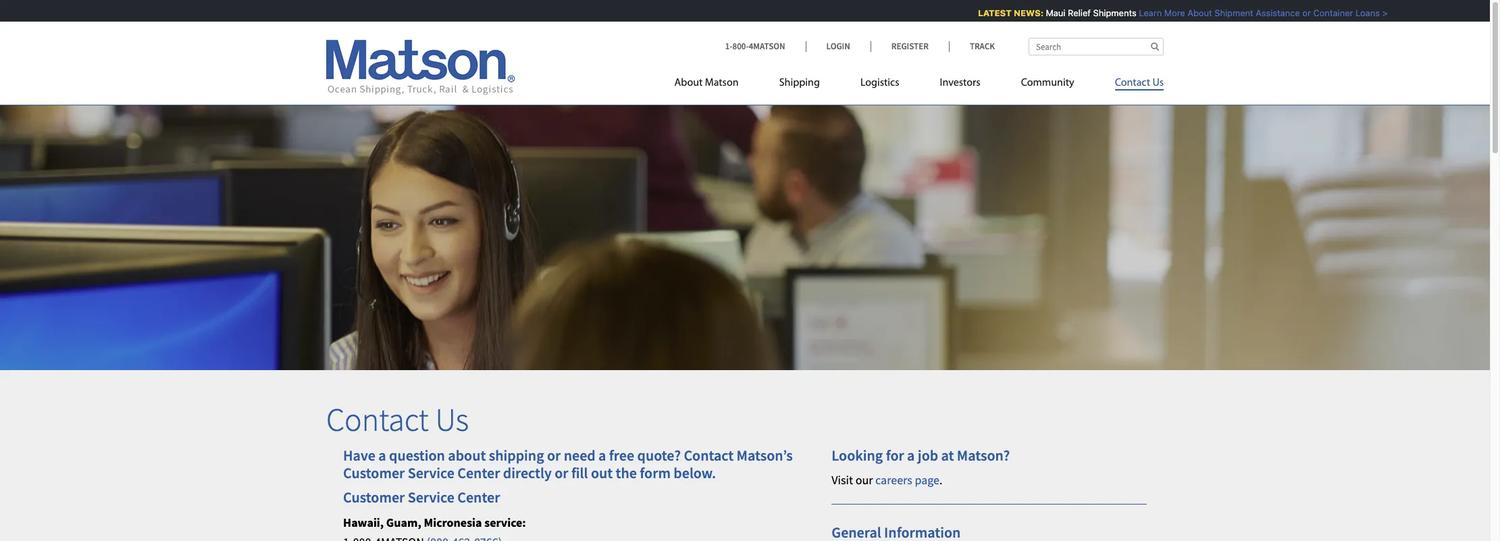 Task type: locate. For each thing, give the bounding box(es) containing it.
question
[[389, 446, 445, 464]]

service
[[408, 463, 455, 482], [408, 488, 455, 507]]

contact us up question at the left bottom of page
[[326, 399, 469, 440]]

0 horizontal spatial about
[[675, 78, 703, 88]]

1 service from the top
[[408, 463, 455, 482]]

Search search field
[[1029, 38, 1164, 55]]

news:
[[1008, 7, 1038, 18]]

register link
[[871, 41, 949, 52]]

center left directly
[[458, 463, 500, 482]]

looking
[[832, 446, 883, 464]]

1 center from the top
[[458, 463, 500, 482]]

3 a from the left
[[907, 446, 915, 464]]

us up about
[[435, 399, 469, 440]]

fill
[[571, 463, 588, 482]]

0 vertical spatial contact us
[[1115, 78, 1164, 88]]

banner image
[[0, 84, 1490, 370]]

contact us down search image
[[1115, 78, 1164, 88]]

2 customer from the top
[[343, 488, 405, 507]]

2 vertical spatial contact
[[684, 446, 734, 464]]

us down search image
[[1153, 78, 1164, 88]]

contact us inside top menu navigation
[[1115, 78, 1164, 88]]

1-
[[725, 41, 733, 52]]

maui
[[1040, 7, 1060, 18]]

a right have
[[378, 446, 386, 464]]

investors link
[[920, 71, 1001, 99]]

4matson
[[749, 41, 785, 52]]

a left free
[[599, 446, 606, 464]]

at
[[941, 446, 954, 464]]

0 vertical spatial contact
[[1115, 78, 1150, 88]]

our
[[856, 472, 873, 488]]

a right for
[[907, 446, 915, 464]]

1 vertical spatial customer
[[343, 488, 405, 507]]

customer
[[343, 463, 405, 482], [343, 488, 405, 507]]

or left container
[[1297, 7, 1306, 18]]

1 vertical spatial service
[[408, 488, 455, 507]]

0 vertical spatial center
[[458, 463, 500, 482]]

visit
[[832, 472, 853, 488]]

out
[[591, 463, 613, 482]]

shipment
[[1209, 7, 1248, 18]]

or
[[1297, 7, 1306, 18], [547, 446, 561, 464], [555, 463, 568, 482]]

0 vertical spatial service
[[408, 463, 455, 482]]

about left matson
[[675, 78, 703, 88]]

contact us
[[1115, 78, 1164, 88], [326, 399, 469, 440]]

about
[[1182, 7, 1207, 18], [675, 78, 703, 88]]

contact
[[1115, 78, 1150, 88], [326, 399, 429, 440], [684, 446, 734, 464]]

have a question about shipping or need a free quote? contact matson's customer service center directly or fill out the form below. customer service center
[[343, 446, 793, 507]]

0 horizontal spatial contact us
[[326, 399, 469, 440]]

form
[[640, 463, 671, 482]]

0 vertical spatial customer
[[343, 463, 405, 482]]

login
[[827, 41, 850, 52]]

1 horizontal spatial a
[[599, 446, 606, 464]]

contact right quote? on the bottom of page
[[684, 446, 734, 464]]

center up micronesia
[[458, 488, 500, 507]]

0 vertical spatial us
[[1153, 78, 1164, 88]]

2 horizontal spatial a
[[907, 446, 915, 464]]

0 horizontal spatial a
[[378, 446, 386, 464]]

us
[[1153, 78, 1164, 88], [435, 399, 469, 440]]

0 horizontal spatial us
[[435, 399, 469, 440]]

matson
[[705, 78, 739, 88]]

0 vertical spatial about
[[1182, 7, 1207, 18]]

for
[[886, 446, 904, 464]]

center
[[458, 463, 500, 482], [458, 488, 500, 507]]

about
[[448, 446, 486, 464]]

latest news: maui relief shipments learn more about shipment assistance or container loans >
[[973, 7, 1382, 18]]

1 horizontal spatial contact us
[[1115, 78, 1164, 88]]

top menu navigation
[[675, 71, 1164, 99]]

1 vertical spatial contact
[[326, 399, 429, 440]]

1 horizontal spatial contact
[[684, 446, 734, 464]]

800-
[[733, 41, 749, 52]]

about matson
[[675, 78, 739, 88]]

relief
[[1062, 7, 1085, 18]]

None search field
[[1029, 38, 1164, 55]]

track
[[970, 41, 995, 52]]

directly
[[503, 463, 552, 482]]

hawaii, guam, micronesia service:
[[343, 515, 526, 530]]

1 horizontal spatial us
[[1153, 78, 1164, 88]]

2 horizontal spatial contact
[[1115, 78, 1150, 88]]

logistics
[[861, 78, 899, 88]]

assistance
[[1250, 7, 1295, 18]]

contact up have
[[326, 399, 429, 440]]

below.
[[674, 463, 716, 482]]

1 vertical spatial us
[[435, 399, 469, 440]]

1 vertical spatial about
[[675, 78, 703, 88]]

contact down search search field
[[1115, 78, 1150, 88]]

1 horizontal spatial about
[[1182, 7, 1207, 18]]

1 vertical spatial center
[[458, 488, 500, 507]]

more
[[1159, 7, 1180, 18]]

about right more
[[1182, 7, 1207, 18]]

a
[[378, 446, 386, 464], [599, 446, 606, 464], [907, 446, 915, 464]]

looking for a job at matson?
[[832, 446, 1010, 464]]

service:
[[484, 515, 526, 530]]

login link
[[806, 41, 871, 52]]

1 vertical spatial contact us
[[326, 399, 469, 440]]



Task type: describe. For each thing, give the bounding box(es) containing it.
or left fill
[[555, 463, 568, 482]]

search image
[[1151, 42, 1159, 51]]

container
[[1308, 7, 1348, 18]]

latest
[[973, 7, 1006, 18]]

2 a from the left
[[599, 446, 606, 464]]

matson's
[[737, 446, 793, 464]]

community link
[[1001, 71, 1095, 99]]

need
[[564, 446, 596, 464]]

logistics link
[[840, 71, 920, 99]]

careers
[[876, 472, 913, 488]]

micronesia
[[424, 515, 482, 530]]

register
[[892, 41, 929, 52]]

about inside top menu navigation
[[675, 78, 703, 88]]

free
[[609, 446, 634, 464]]

have
[[343, 446, 376, 464]]

visit our careers page .
[[832, 472, 943, 488]]

loans
[[1350, 7, 1374, 18]]

us inside top menu navigation
[[1153, 78, 1164, 88]]

learn more about shipment assistance or container loans > link
[[1134, 7, 1382, 18]]

2 service from the top
[[408, 488, 455, 507]]

1 a from the left
[[378, 446, 386, 464]]

1 customer from the top
[[343, 463, 405, 482]]

shipments
[[1088, 7, 1131, 18]]

contact inside top menu navigation
[[1115, 78, 1150, 88]]

0 horizontal spatial contact
[[326, 399, 429, 440]]

learn
[[1134, 7, 1156, 18]]

page
[[915, 472, 940, 488]]

shipping
[[779, 78, 820, 88]]

blue matson logo with ocean, shipping, truck, rail and logistics written beneath it. image
[[326, 40, 515, 95]]

.
[[940, 472, 943, 488]]

contact inside have a question about shipping or need a free quote? contact matson's customer service center directly or fill out the form below. customer service center
[[684, 446, 734, 464]]

2 center from the top
[[458, 488, 500, 507]]

matson?
[[957, 446, 1010, 464]]

>
[[1377, 7, 1382, 18]]

1-800-4matson link
[[725, 41, 806, 52]]

or left need
[[547, 446, 561, 464]]

careers page link
[[876, 472, 940, 488]]

investors
[[940, 78, 981, 88]]

shipping link
[[759, 71, 840, 99]]

job
[[918, 446, 938, 464]]

1-800-4matson
[[725, 41, 785, 52]]

quote?
[[637, 446, 681, 464]]

hawaii,
[[343, 515, 384, 530]]

contact us link
[[1095, 71, 1164, 99]]

community
[[1021, 78, 1075, 88]]

about matson link
[[675, 71, 759, 99]]

guam,
[[386, 515, 421, 530]]

the
[[616, 463, 637, 482]]

shipping
[[489, 446, 544, 464]]

track link
[[949, 41, 995, 52]]



Task type: vqa. For each thing, say whether or not it's contained in the screenshot.
Logistics link
yes



